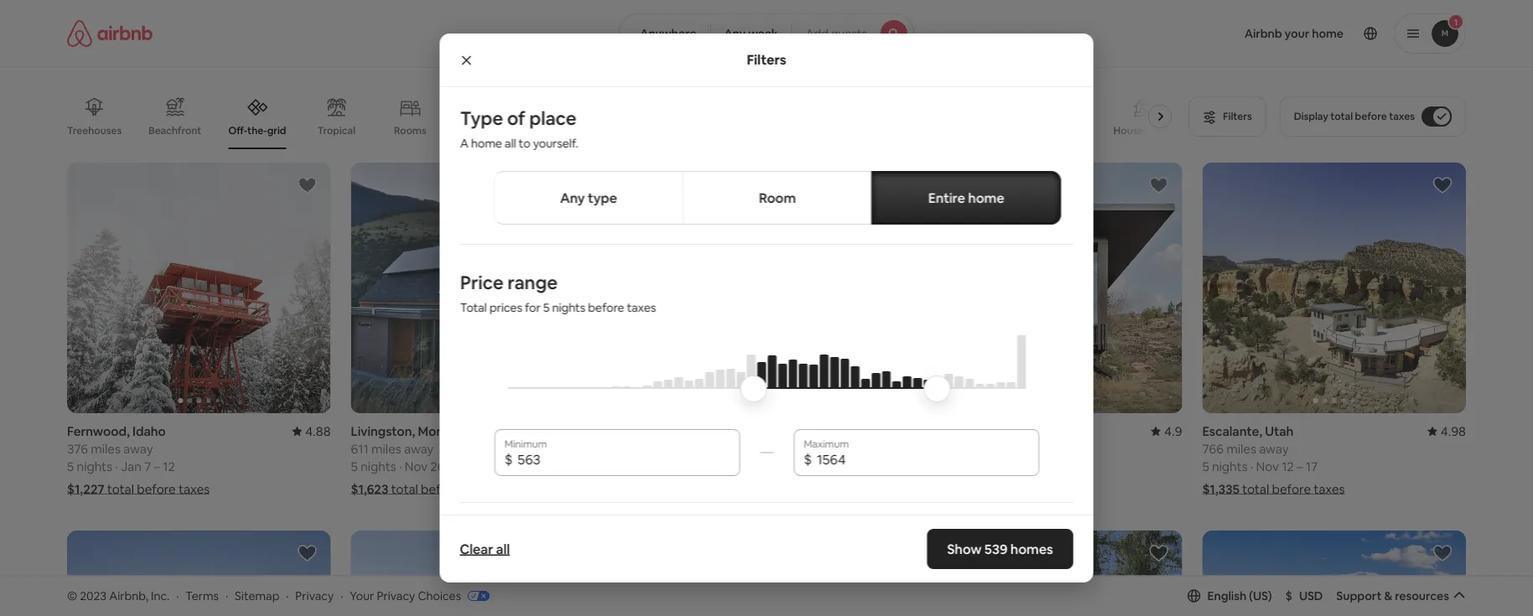 Task type: locate. For each thing, give the bounding box(es) containing it.
5 nights · nov 3 – 8
[[635, 458, 740, 474]]

price
[[460, 270, 503, 294]]

· left privacy link
[[286, 588, 289, 603]]

4.9
[[1165, 423, 1183, 439]]

nights up $1,335
[[1212, 458, 1248, 474]]

– for 611 miles away
[[448, 458, 454, 474]]

2 away from the left
[[404, 440, 434, 457]]

3 12 from the left
[[1282, 458, 1294, 474]]

0 horizontal spatial privacy
[[295, 588, 334, 603]]

miles inside escalante, utah 766 miles away 5 nights · nov 12 – 17 $1,335 total before taxes
[[1227, 440, 1257, 457]]

montana
[[418, 423, 470, 439]]

escalante, utah 766 miles away 5 nights · nov 12 – 17 $1,335 total before taxes
[[1203, 423, 1345, 497]]

room button
[[682, 171, 872, 225]]

show map button
[[711, 502, 822, 542]]

· down escalante,
[[1251, 458, 1254, 474]]

611
[[351, 440, 369, 457]]

3 away from the left
[[1259, 440, 1289, 457]]

any left type at the left
[[560, 189, 585, 206]]

· left your
[[341, 588, 343, 603]]

yourself.
[[533, 136, 578, 151]]

5 right for on the left of page
[[543, 300, 549, 315]]

total right display
[[1331, 110, 1353, 123]]

0 horizontal spatial 7
[[144, 458, 151, 474]]

any week
[[724, 26, 778, 41]]

– for 376 miles away
[[154, 458, 160, 474]]

home right entire
[[968, 189, 1004, 206]]

– inside escalante, utah 766 miles away 5 nights · nov 12 – 17 $1,335 total before taxes
[[1297, 458, 1303, 474]]

5
[[543, 300, 549, 315], [67, 458, 74, 474], [351, 458, 358, 474], [635, 458, 642, 474], [919, 458, 926, 474], [1203, 458, 1210, 474]]

all inside type of place a home all to yourself.
[[504, 136, 516, 151]]

1 horizontal spatial privacy
[[377, 588, 415, 603]]

0 horizontal spatial away
[[123, 440, 153, 457]]

before right for on the left of page
[[588, 300, 624, 315]]

tab list containing any type
[[493, 171, 1061, 225]]

away inside escalante, utah 766 miles away 5 nights · nov 12 – 17 $1,335 total before taxes
[[1259, 440, 1289, 457]]

all left to
[[504, 136, 516, 151]]

total down jan
[[107, 481, 134, 497]]

taxes inside fernwood, idaho 376 miles away 5 nights · jan 7 – 12 $1,227 total before taxes
[[179, 481, 210, 497]]

privacy right your
[[377, 588, 415, 603]]

display total before taxes button
[[1280, 96, 1466, 137]]

show for show 539 homes
[[947, 540, 982, 558]]

show left the map
[[728, 514, 758, 530]]

– right 26
[[448, 458, 454, 474]]

nevada city, california
[[635, 423, 769, 439]]

– inside fernwood, idaho 376 miles away 5 nights · jan 7 – 12 $1,227 total before taxes
[[154, 458, 160, 474]]

26
[[430, 458, 445, 474]]

prices
[[489, 300, 522, 315]]

4.9 out of 5 average rating image
[[1151, 423, 1183, 439]]

0 horizontal spatial $
[[504, 450, 512, 468]]

rooms
[[394, 124, 427, 137]]

away for utah
[[1259, 440, 1289, 457]]

all right clear
[[496, 540, 510, 558]]

english (us)
[[1208, 588, 1272, 604]]

treehouses
[[67, 124, 122, 137]]

1 vertical spatial any
[[560, 189, 585, 206]]

livingston,
[[351, 423, 415, 439]]

miles down livingston,
[[371, 440, 401, 457]]

2 horizontal spatial nov
[[1256, 458, 1279, 474]]

home right the a
[[471, 136, 502, 151]]

2 privacy from the left
[[377, 588, 415, 603]]

0 horizontal spatial nov
[[405, 458, 428, 474]]

show inside button
[[728, 514, 758, 530]]

nights inside escalante, utah 766 miles away 5 nights · nov 12 – 17 $1,335 total before taxes
[[1212, 458, 1248, 474]]

beachfront
[[149, 124, 202, 137]]

1 miles from the left
[[91, 440, 121, 457]]

0 vertical spatial home
[[471, 136, 502, 151]]

total inside escalante, utah 766 miles away 5 nights · nov 12 – 17 $1,335 total before taxes
[[1243, 481, 1270, 497]]

2 horizontal spatial away
[[1259, 440, 1289, 457]]

away
[[123, 440, 153, 457], [404, 440, 434, 457], [1259, 440, 1289, 457]]

add to wishlist: livingston, montana image
[[581, 175, 601, 195]]

group
[[67, 84, 1179, 149], [67, 163, 331, 413], [351, 163, 615, 413], [635, 163, 899, 413], [919, 163, 1183, 413], [1203, 163, 1466, 413], [440, 503, 1094, 616], [67, 531, 331, 616], [351, 531, 615, 616], [635, 531, 899, 616], [919, 531, 1183, 616], [1203, 531, 1466, 616]]

nov left 26
[[405, 458, 428, 474]]

none search field containing anywhere
[[619, 13, 914, 54]]

any for any type
[[560, 189, 585, 206]]

home inside entire home button
[[968, 189, 1004, 206]]

7 right apr
[[997, 458, 1004, 474]]

1 horizontal spatial miles
[[371, 440, 401, 457]]

$ right 8
[[804, 450, 812, 468]]

nights inside the livingston, montana 611 miles away 5 nights · nov 26 – dec 1 $1,623 total before taxes
[[361, 458, 396, 474]]

· left 26
[[399, 458, 402, 474]]

0 horizontal spatial home
[[471, 136, 502, 151]]

2 horizontal spatial $
[[1286, 588, 1293, 604]]

display
[[1294, 110, 1329, 123]]

1 nov from the left
[[405, 458, 428, 474]]

away for montana
[[404, 440, 434, 457]]

– right 3
[[724, 458, 730, 474]]

1 vertical spatial show
[[947, 540, 982, 558]]

3
[[714, 458, 721, 474]]

miles inside fernwood, idaho 376 miles away 5 nights · jan 7 – 12 $1,227 total before taxes
[[91, 440, 121, 457]]

show map
[[728, 514, 785, 530]]

5 down 766
[[1203, 458, 1210, 474]]

2 – from the left
[[448, 458, 454, 474]]

5 inside escalante, utah 766 miles away 5 nights · nov 12 – 17 $1,335 total before taxes
[[1203, 458, 1210, 474]]

1 horizontal spatial $
[[804, 450, 812, 468]]

4.91 out of 5 average rating image
[[860, 423, 899, 439]]

a
[[460, 136, 468, 151]]

1 horizontal spatial home
[[968, 189, 1004, 206]]

add to wishlist: escalante, utah image
[[1433, 175, 1453, 195]]

5 inside the livingston, montana 611 miles away 5 nights · nov 26 – dec 1 $1,623 total before taxes
[[351, 458, 358, 474]]

3 miles from the left
[[1227, 440, 1257, 457]]

766
[[1203, 440, 1224, 457]]

5 – from the left
[[1297, 458, 1303, 474]]

support
[[1337, 588, 1382, 604]]

nov inside the livingston, montana 611 miles away 5 nights · nov 26 – dec 1 $1,623 total before taxes
[[405, 458, 428, 474]]

miles for nov 12 – 17
[[1227, 440, 1257, 457]]

12 left the 17
[[1282, 458, 1294, 474]]

· inside the livingston, montana 611 miles away 5 nights · nov 26 – dec 1 $1,623 total before taxes
[[399, 458, 402, 474]]

$1,227
[[67, 481, 104, 497]]

– left the 17
[[1297, 458, 1303, 474]]

12
[[163, 458, 175, 474], [1015, 458, 1028, 474], [1282, 458, 1294, 474]]

terms link
[[186, 588, 219, 603]]

©
[[67, 588, 77, 603]]

nights up $1,623 at left
[[361, 458, 396, 474]]

3 nov from the left
[[1256, 458, 1279, 474]]

$ left usd
[[1286, 588, 1293, 604]]

choices
[[418, 588, 461, 603]]

total right $1,623 at left
[[391, 481, 418, 497]]

place
[[529, 106, 576, 130]]

4.89 out of 5 average rating image
[[576, 423, 615, 439]]

off-
[[228, 124, 247, 137]]

nov inside escalante, utah 766 miles away 5 nights · nov 12 – 17 $1,335 total before taxes
[[1256, 458, 1279, 474]]

show
[[728, 514, 758, 530], [947, 540, 982, 558]]

add to wishlist: penticton, canada image
[[1149, 175, 1169, 195]]

1 horizontal spatial 7
[[997, 458, 1004, 474]]

$1,335
[[1203, 481, 1240, 497]]

any type button
[[493, 171, 683, 225]]

resources
[[1395, 588, 1450, 604]]

0 horizontal spatial 12
[[163, 458, 175, 474]]

$ right 1
[[504, 450, 512, 468]]

miles inside the livingston, montana 611 miles away 5 nights · nov 26 – dec 1 $1,623 total before taxes
[[371, 440, 401, 457]]

terms
[[186, 588, 219, 603]]

1 horizontal spatial nov
[[689, 458, 712, 474]]

away inside the livingston, montana 611 miles away 5 nights · nov 26 – dec 1 $1,623 total before taxes
[[404, 440, 434, 457]]

1 vertical spatial all
[[496, 540, 510, 558]]

0 vertical spatial show
[[728, 514, 758, 530]]

1 horizontal spatial away
[[404, 440, 434, 457]]

5 inside price range total prices for 5 nights before taxes
[[543, 300, 549, 315]]

12 right apr
[[1015, 458, 1028, 474]]

7 inside fernwood, idaho 376 miles away 5 nights · jan 7 – 12 $1,227 total before taxes
[[144, 458, 151, 474]]

total inside fernwood, idaho 376 miles away 5 nights · jan 7 – 12 $1,227 total before taxes
[[107, 481, 134, 497]]

miles down fernwood,
[[91, 440, 121, 457]]

1 12 from the left
[[163, 458, 175, 474]]

add to wishlist: whitehall, montana image
[[1433, 543, 1453, 563]]

taxes
[[1389, 110, 1415, 123], [627, 300, 656, 315], [179, 481, 210, 497], [463, 481, 494, 497], [1314, 481, 1345, 497]]

nights right for on the left of page
[[552, 300, 585, 315]]

nights inside price range total prices for 5 nights before taxes
[[552, 300, 585, 315]]

week
[[748, 26, 778, 41]]

$1,623
[[351, 481, 389, 497]]

penticton,
[[919, 423, 979, 439]]

fernwood, idaho 376 miles away 5 nights · jan 7 – 12 $1,227 total before taxes
[[67, 423, 210, 497]]

– right apr
[[1006, 458, 1013, 474]]

nov down utah
[[1256, 458, 1279, 474]]

0 horizontal spatial miles
[[91, 440, 121, 457]]

all
[[504, 136, 516, 151], [496, 540, 510, 558]]

show left 539
[[947, 540, 982, 558]]

$
[[504, 450, 512, 468], [804, 450, 812, 468], [1286, 588, 1293, 604]]

privacy down add to wishlist: santa rosa, california icon
[[295, 588, 334, 603]]

0 horizontal spatial show
[[728, 514, 758, 530]]

before right display
[[1355, 110, 1387, 123]]

any type
[[560, 189, 617, 206]]

12 right jan
[[163, 458, 175, 474]]

5 down 611
[[351, 458, 358, 474]]

nov
[[405, 458, 428, 474], [689, 458, 712, 474], [1256, 458, 1279, 474]]

· left jan
[[115, 458, 118, 474]]

4 – from the left
[[1006, 458, 1013, 474]]

$ text field
[[817, 451, 1029, 468]]

nov left 3
[[689, 458, 712, 474]]

total right $1,335
[[1243, 481, 1270, 497]]

miles down escalante,
[[1227, 440, 1257, 457]]

tab list inside filters dialog
[[493, 171, 1061, 225]]

taxes inside escalante, utah 766 miles away 5 nights · nov 12 – 17 $1,335 total before taxes
[[1314, 481, 1345, 497]]

show 539 homes
[[947, 540, 1053, 558]]

sitemap link
[[235, 588, 280, 603]]

english (us) button
[[1188, 588, 1272, 604]]

nights for livingston,
[[361, 458, 396, 474]]

0 horizontal spatial any
[[560, 189, 585, 206]]

5 down 376
[[67, 458, 74, 474]]

2 miles from the left
[[371, 440, 401, 457]]

0 vertical spatial any
[[724, 26, 746, 41]]

privacy link
[[295, 588, 334, 603]]

cabins
[[468, 124, 500, 137]]

·
[[115, 458, 118, 474], [399, 458, 402, 474], [683, 458, 686, 474], [967, 458, 970, 474], [1251, 458, 1254, 474], [176, 588, 179, 603], [226, 588, 228, 603], [286, 588, 289, 603], [341, 588, 343, 603]]

2 horizontal spatial 12
[[1282, 458, 1294, 474]]

before down 26
[[421, 481, 460, 497]]

1 – from the left
[[154, 458, 160, 474]]

add
[[806, 26, 829, 41]]

before down the 17
[[1272, 481, 1311, 497]]

livingston, montana 611 miles away 5 nights · nov 26 – dec 1 $1,623 total before taxes
[[351, 423, 494, 497]]

· right "inc."
[[176, 588, 179, 603]]

1 horizontal spatial any
[[724, 26, 746, 41]]

None search field
[[619, 13, 914, 54]]

profile element
[[935, 0, 1466, 67]]

1 horizontal spatial show
[[947, 540, 982, 558]]

display total before taxes
[[1294, 110, 1415, 123]]

away inside fernwood, idaho 376 miles away 5 nights · jan 7 – 12 $1,227 total before taxes
[[123, 440, 153, 457]]

5 inside fernwood, idaho 376 miles away 5 nights · jan 7 – 12 $1,227 total before taxes
[[67, 458, 74, 474]]

map
[[761, 514, 785, 530]]

before
[[1355, 110, 1387, 123], [588, 300, 624, 315], [137, 481, 176, 497], [421, 481, 460, 497], [1272, 481, 1311, 497]]

5 down nevada
[[635, 458, 642, 474]]

away up 26
[[404, 440, 434, 457]]

· right 'terms' in the bottom of the page
[[226, 588, 228, 603]]

home
[[471, 136, 502, 151], [968, 189, 1004, 206]]

before down jan
[[137, 481, 176, 497]]

before inside fernwood, idaho 376 miles away 5 nights · jan 7 – 12 $1,227 total before taxes
[[137, 481, 176, 497]]

nights up $1,227
[[77, 458, 112, 474]]

show inside filters dialog
[[947, 540, 982, 558]]

entire home
[[928, 189, 1004, 206]]

jan
[[121, 458, 141, 474]]

– inside the livingston, montana 611 miles away 5 nights · nov 26 – dec 1 $1,623 total before taxes
[[448, 458, 454, 474]]

1 7 from the left
[[144, 458, 151, 474]]

2 horizontal spatial miles
[[1227, 440, 1257, 457]]

any left week
[[724, 26, 746, 41]]

group containing off-the-grid
[[67, 84, 1179, 149]]

7 right jan
[[144, 458, 151, 474]]

total inside button
[[1331, 110, 1353, 123]]

of
[[507, 106, 525, 130]]

1 away from the left
[[123, 440, 153, 457]]

nights
[[552, 300, 585, 315], [77, 458, 112, 474], [361, 458, 396, 474], [645, 458, 680, 474], [928, 458, 964, 474], [1212, 458, 1248, 474]]

nov for 611 miles away
[[405, 458, 428, 474]]

nights inside fernwood, idaho 376 miles away 5 nights · jan 7 – 12 $1,227 total before taxes
[[77, 458, 112, 474]]

12 inside fernwood, idaho 376 miles away 5 nights · jan 7 – 12 $1,227 total before taxes
[[163, 458, 175, 474]]

7
[[144, 458, 151, 474], [997, 458, 1004, 474]]

taxes inside button
[[1389, 110, 1415, 123]]

taxes inside price range total prices for 5 nights before taxes
[[627, 300, 656, 315]]

© 2023 airbnb, inc. ·
[[67, 588, 179, 603]]

away down utah
[[1259, 440, 1289, 457]]

– right jan
[[154, 458, 160, 474]]

apr
[[973, 458, 994, 474]]

tab list
[[493, 171, 1061, 225]]

away up jan
[[123, 440, 153, 457]]

any inside filters dialog
[[560, 189, 585, 206]]

1 horizontal spatial 12
[[1015, 458, 1028, 474]]

0 vertical spatial all
[[504, 136, 516, 151]]

privacy
[[295, 588, 334, 603], [377, 588, 415, 603]]

1 vertical spatial home
[[968, 189, 1004, 206]]



Task type: vqa. For each thing, say whether or not it's contained in the screenshot.
BEFORE in the price range total prices for 5 nights before taxes
yes



Task type: describe. For each thing, give the bounding box(es) containing it.
miles for jan 7 – 12
[[91, 440, 121, 457]]

17
[[1306, 458, 1318, 474]]

any for any week
[[724, 26, 746, 41]]

type of place a home all to yourself.
[[460, 106, 578, 151]]

add guests button
[[792, 13, 914, 54]]

houseboats
[[1114, 124, 1171, 137]]

before inside display total before taxes button
[[1355, 110, 1387, 123]]

4.91
[[873, 423, 899, 439]]

show for show map
[[728, 514, 758, 530]]

nights for escalante,
[[1212, 458, 1248, 474]]

add to wishlist: whitefish, montana image
[[1149, 543, 1169, 563]]

your
[[350, 588, 374, 603]]

grid
[[267, 124, 286, 137]]

entire
[[928, 189, 965, 206]]

· left 3
[[683, 458, 686, 474]]

nights down 'penticton,'
[[928, 458, 964, 474]]

add guests
[[806, 26, 867, 41]]

– for 766 miles away
[[1297, 458, 1303, 474]]

the-
[[247, 124, 267, 137]]

before inside price range total prices for 5 nights before taxes
[[588, 300, 624, 315]]

(us)
[[1249, 588, 1272, 604]]

support & resources
[[1337, 588, 1450, 604]]

fernwood,
[[67, 423, 130, 439]]

total inside the livingston, montana 611 miles away 5 nights · nov 26 – dec 1 $1,623 total before taxes
[[391, 481, 418, 497]]

&
[[1385, 588, 1393, 604]]

2023
[[80, 588, 107, 603]]

$ usd
[[1286, 588, 1323, 604]]

room
[[759, 189, 796, 206]]

entire home button
[[871, 171, 1061, 225]]

4.88 out of 5 average rating image
[[292, 423, 331, 439]]

type
[[460, 106, 503, 130]]

mansions
[[536, 124, 580, 137]]

taxes inside the livingston, montana 611 miles away 5 nights · nov 26 – dec 1 $1,623 total before taxes
[[463, 481, 494, 497]]

1 privacy from the left
[[295, 588, 334, 603]]

34% of stays are available in the price range you selected. image
[[508, 335, 1026, 436]]

home inside type of place a home all to yourself.
[[471, 136, 502, 151]]

5 for fernwood,
[[67, 458, 74, 474]]

city,
[[682, 423, 709, 439]]

2 nov from the left
[[689, 458, 712, 474]]

total
[[460, 300, 487, 315]]

nevada
[[635, 423, 680, 439]]

2 7 from the left
[[997, 458, 1004, 474]]

for
[[525, 300, 540, 315]]

off-the-grid
[[228, 124, 286, 137]]

your privacy choices link
[[350, 588, 490, 605]]

english
[[1208, 588, 1247, 604]]

type
[[587, 189, 617, 206]]

· inside fernwood, idaho 376 miles away 5 nights · jan 7 – 12 $1,227 total before taxes
[[115, 458, 118, 474]]

$ text field
[[517, 451, 730, 468]]

4.98
[[1441, 423, 1466, 439]]

dec
[[457, 458, 480, 474]]

anywhere
[[640, 26, 697, 41]]

1
[[483, 458, 488, 474]]

· left apr
[[967, 458, 970, 474]]

airbnb,
[[109, 588, 148, 603]]

12 inside escalante, utah 766 miles away 5 nights · nov 12 – 17 $1,335 total before taxes
[[1282, 458, 1294, 474]]

clear all button
[[451, 532, 518, 566]]

canada
[[982, 423, 1028, 439]]

usd
[[1299, 588, 1323, 604]]

terms · sitemap · privacy ·
[[186, 588, 343, 603]]

to
[[518, 136, 530, 151]]

nights for fernwood,
[[77, 458, 112, 474]]

sitemap
[[235, 588, 280, 603]]

filters
[[747, 51, 787, 68]]

before inside the livingston, montana 611 miles away 5 nights · nov 26 – dec 1 $1,623 total before taxes
[[421, 481, 460, 497]]

penticton, canada
[[919, 423, 1028, 439]]

5 nights · apr 7 – 12
[[919, 458, 1028, 474]]

miles for nov 26 – dec 1
[[371, 440, 401, 457]]

2 12 from the left
[[1015, 458, 1028, 474]]

anywhere button
[[619, 13, 711, 54]]

show 539 homes link
[[927, 529, 1074, 569]]

idaho
[[133, 423, 166, 439]]

5 for escalante,
[[1203, 458, 1210, 474]]

filters dialog
[[440, 34, 1094, 616]]

clear all
[[460, 540, 510, 558]]

5 down 'penticton,'
[[919, 458, 926, 474]]

california
[[712, 423, 769, 439]]

homes
[[1011, 540, 1053, 558]]

4.88
[[305, 423, 331, 439]]

$ for $ text box
[[804, 450, 812, 468]]

inc.
[[151, 588, 170, 603]]

nov for 766 miles away
[[1256, 458, 1279, 474]]

5 for price
[[543, 300, 549, 315]]

range
[[507, 270, 557, 294]]

4.89
[[589, 423, 615, 439]]

your privacy choices
[[350, 588, 461, 603]]

before inside escalante, utah 766 miles away 5 nights · nov 12 – 17 $1,335 total before taxes
[[1272, 481, 1311, 497]]

nights for price
[[552, 300, 585, 315]]

away for idaho
[[123, 440, 153, 457]]

price range total prices for 5 nights before taxes
[[460, 270, 656, 315]]

$ for $ text field on the left bottom of the page
[[504, 450, 512, 468]]

add to wishlist: santa rosa, california image
[[297, 543, 317, 563]]

5 for livingston,
[[351, 458, 358, 474]]

4.98 out of 5 average rating image
[[1428, 423, 1466, 439]]

all inside clear all button
[[496, 540, 510, 558]]

add to wishlist: nevada city, california image
[[865, 175, 885, 195]]

support & resources button
[[1337, 588, 1466, 604]]

add to wishlist: fernwood, idaho image
[[297, 175, 317, 195]]

utah
[[1265, 423, 1294, 439]]

· inside escalante, utah 766 miles away 5 nights · nov 12 – 17 $1,335 total before taxes
[[1251, 458, 1254, 474]]

clear
[[460, 540, 493, 558]]

nights down nevada
[[645, 458, 680, 474]]

3 – from the left
[[724, 458, 730, 474]]



